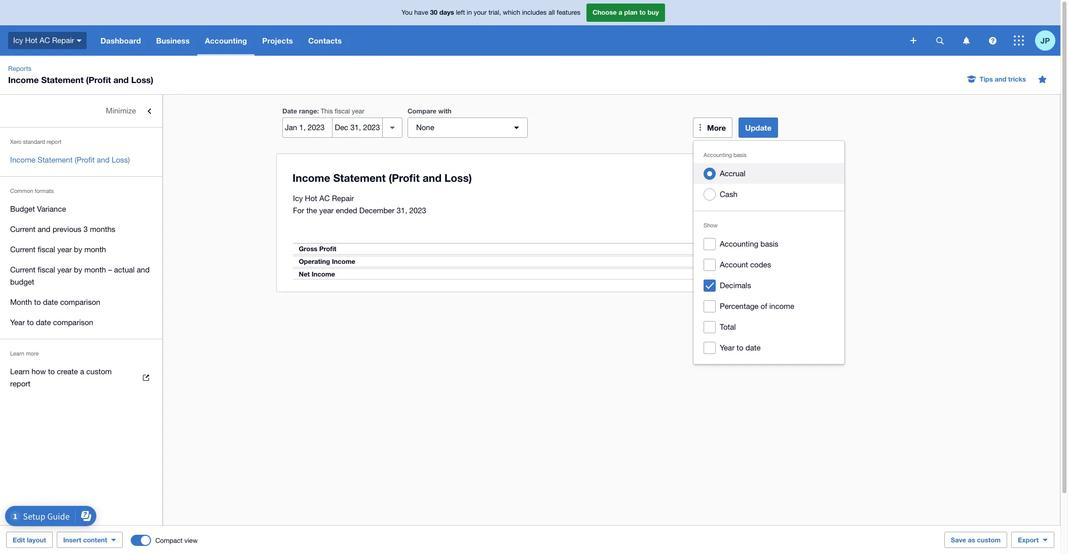 Task type: describe. For each thing, give the bounding box(es) containing it.
icy hot ac repair
[[13, 36, 74, 45]]

- for operating income
[[759, 258, 762, 266]]

to for year to date
[[737, 344, 744, 353]]

percentage of income
[[720, 302, 795, 311]]

account codes button
[[694, 255, 845, 275]]

of
[[761, 302, 768, 311]]

0 vertical spatial basis
[[734, 152, 747, 158]]

current fiscal year by month – actual and budget
[[10, 266, 150, 287]]

30
[[431, 8, 438, 16]]

cash button
[[694, 184, 845, 205]]

compact
[[155, 537, 183, 545]]

budget variance link
[[0, 199, 162, 220]]

:
[[317, 107, 319, 115]]

actual
[[114, 266, 135, 274]]

as
[[969, 537, 976, 545]]

navigation inside banner
[[93, 25, 904, 56]]

account
[[720, 261, 749, 269]]

learn for learn more
[[10, 351, 24, 357]]

tricks
[[1009, 75, 1027, 83]]

income for net income
[[312, 270, 336, 279]]

update button
[[739, 118, 779, 138]]

year inside date range : this fiscal year
[[352, 108, 365, 115]]

insert
[[63, 537, 81, 545]]

all
[[549, 9, 555, 16]]

basis inside button
[[761, 240, 779, 249]]

contacts button
[[301, 25, 350, 56]]

date
[[283, 107, 297, 115]]

statement inside reports income statement (profit and loss)
[[41, 75, 84, 85]]

features
[[557, 9, 581, 16]]

0 vertical spatial accounting basis
[[704, 152, 747, 158]]

net
[[299, 270, 310, 279]]

compact view
[[155, 537, 198, 545]]

1 vertical spatial loss)
[[112, 156, 130, 164]]

tips and tricks button
[[962, 71, 1033, 87]]

year to date button
[[694, 338, 845, 359]]

fiscal for current fiscal year by month – actual and budget
[[38, 266, 55, 274]]

codes
[[751, 261, 772, 269]]

to for month to date comparison
[[34, 298, 41, 307]]

month
[[10, 298, 32, 307]]

save as custom button
[[945, 533, 1008, 549]]

repair for icy hot ac repair for the year ended december 31, 2023
[[332, 194, 354, 203]]

profit
[[320, 245, 337, 253]]

icy for icy hot ac repair for the year ended december 31, 2023
[[293, 194, 303, 203]]

month to date comparison
[[10, 298, 100, 307]]

save
[[952, 537, 967, 545]]

none button
[[408, 118, 528, 138]]

and inside button
[[996, 75, 1007, 83]]

to left buy
[[640, 8, 646, 16]]

compare with
[[408, 107, 452, 115]]

days
[[440, 8, 454, 16]]

more
[[26, 351, 39, 357]]

how
[[32, 368, 46, 376]]

content
[[83, 537, 107, 545]]

1 horizontal spatial report
[[47, 139, 62, 145]]

dashboard
[[101, 36, 141, 45]]

custom inside learn how to create a custom report
[[86, 368, 112, 376]]

jp
[[1041, 36, 1051, 45]]

custom inside button
[[978, 537, 1001, 545]]

the
[[307, 206, 317, 215]]

2023
[[410, 206, 427, 215]]

date for month to date comparison
[[43, 298, 58, 307]]

accounting button
[[197, 25, 255, 56]]

standard
[[23, 139, 45, 145]]

for
[[293, 206, 304, 215]]

edit layout button
[[6, 533, 53, 549]]

to inside learn how to create a custom report
[[48, 368, 55, 376]]

you have 30 days left in your trial, which includes all features
[[402, 8, 581, 16]]

accounting basis button
[[694, 234, 845, 255]]

a inside learn how to create a custom report
[[80, 368, 84, 376]]

year inside current fiscal year by month – actual and budget
[[57, 266, 72, 274]]

choose
[[593, 8, 617, 16]]

choose a plan to buy
[[593, 8, 659, 16]]

gross
[[299, 245, 318, 253]]

report output element
[[293, 225, 768, 280]]

icy for icy hot ac repair
[[13, 36, 23, 45]]

more button
[[694, 118, 733, 138]]

show
[[704, 223, 718, 229]]

budget
[[10, 205, 35, 214]]

trial,
[[489, 9, 501, 16]]

tips and tricks
[[980, 75, 1027, 83]]

budget
[[10, 278, 34, 287]]

to for year to date comparison
[[27, 319, 34, 327]]

which
[[503, 9, 521, 16]]

2 svg image from the left
[[964, 37, 970, 44]]

Select end date field
[[333, 118, 382, 137]]

year inside icy hot ac repair for the year ended december 31, 2023
[[319, 206, 334, 215]]

have
[[415, 9, 429, 16]]

decimals
[[720, 282, 752, 290]]

ac for icy hot ac repair
[[40, 36, 50, 45]]

export button
[[1012, 533, 1055, 549]]

projects
[[262, 36, 293, 45]]

reports link
[[4, 64, 36, 74]]

ac for icy hot ac repair for the year ended december 31, 2023
[[320, 194, 330, 203]]

fiscal for current fiscal year by month
[[38, 246, 55, 254]]

reports income statement (profit and loss)
[[8, 65, 153, 85]]

net income
[[299, 270, 336, 279]]

- for gross profit
[[759, 245, 762, 253]]

range
[[299, 107, 317, 115]]



Task type: vqa. For each thing, say whether or not it's contained in the screenshot.
ended
yes



Task type: locate. For each thing, give the bounding box(es) containing it.
buy
[[648, 8, 659, 16]]

31,
[[397, 206, 408, 215]]

0 vertical spatial month
[[84, 246, 106, 254]]

2 month from the top
[[84, 266, 106, 274]]

by for current fiscal year by month – actual and budget
[[74, 266, 82, 274]]

report inside learn how to create a custom report
[[10, 380, 30, 389]]

ac inside popup button
[[40, 36, 50, 45]]

comparison down the month to date comparison link
[[53, 319, 93, 327]]

date range : this fiscal year
[[283, 107, 365, 115]]

reports
[[8, 65, 31, 73]]

basis
[[734, 152, 747, 158], [761, 240, 779, 249]]

icy up for
[[293, 194, 303, 203]]

and
[[114, 75, 129, 85], [996, 75, 1007, 83], [97, 156, 110, 164], [38, 225, 50, 234], [137, 266, 150, 274]]

month for current fiscal year by month – actual and budget
[[84, 266, 106, 274]]

to right how
[[48, 368, 55, 376]]

comparison inside year to date comparison link
[[53, 319, 93, 327]]

ended
[[336, 206, 358, 215]]

month inside current fiscal year by month – actual and budget
[[84, 266, 106, 274]]

ac up reports income statement (profit and loss)
[[40, 36, 50, 45]]

icy hot ac repair button
[[0, 25, 93, 56]]

this
[[321, 108, 333, 115]]

hot
[[25, 36, 37, 45], [305, 194, 317, 203]]

insert content button
[[57, 533, 123, 549]]

insert content
[[63, 537, 107, 545]]

1 vertical spatial -
[[759, 258, 762, 266]]

previous
[[53, 225, 81, 234]]

month down 'months'
[[84, 246, 106, 254]]

by down 'current and previous 3 months' link
[[74, 246, 82, 254]]

1 horizontal spatial ac
[[320, 194, 330, 203]]

0 vertical spatial learn
[[10, 351, 24, 357]]

minimize
[[106, 107, 136, 115]]

1 svg image from the left
[[937, 37, 944, 44]]

svg image
[[937, 37, 944, 44], [964, 37, 970, 44]]

year right the
[[319, 206, 334, 215]]

year down current fiscal year by month
[[57, 266, 72, 274]]

business
[[156, 36, 190, 45]]

fiscal down current and previous 3 months
[[38, 246, 55, 254]]

2 - from the top
[[759, 258, 762, 266]]

year to date comparison link
[[0, 313, 162, 333]]

1 horizontal spatial hot
[[305, 194, 317, 203]]

current for current and previous 3 months
[[10, 225, 36, 234]]

gross profit
[[299, 245, 337, 253]]

create
[[57, 368, 78, 376]]

year inside button
[[720, 344, 735, 353]]

income
[[770, 302, 795, 311]]

list of convenience dates image
[[382, 118, 403, 138]]

percentage
[[720, 302, 759, 311]]

0 vertical spatial date
[[43, 298, 58, 307]]

1 horizontal spatial svg image
[[964, 37, 970, 44]]

edit layout
[[13, 537, 46, 545]]

plan
[[625, 8, 638, 16]]

hot for icy hot ac repair
[[25, 36, 37, 45]]

accounting inside popup button
[[205, 36, 247, 45]]

loss) inside reports income statement (profit and loss)
[[131, 75, 153, 85]]

1 learn from the top
[[10, 351, 24, 357]]

and inside reports income statement (profit and loss)
[[114, 75, 129, 85]]

1 vertical spatial fiscal
[[38, 246, 55, 254]]

income down reports link
[[8, 75, 39, 85]]

loss)
[[131, 75, 153, 85], [112, 156, 130, 164]]

repair up reports income statement (profit and loss)
[[52, 36, 74, 45]]

a left plan
[[619, 8, 623, 16]]

ac
[[40, 36, 50, 45], [320, 194, 330, 203]]

0 vertical spatial (profit
[[86, 75, 111, 85]]

income statement (profit and loss)
[[10, 156, 130, 164]]

year for year to date comparison
[[10, 319, 25, 327]]

year inside current fiscal year by month link
[[57, 246, 72, 254]]

1 month from the top
[[84, 246, 106, 254]]

year to date comparison
[[10, 319, 93, 327]]

to
[[640, 8, 646, 16], [34, 298, 41, 307], [27, 319, 34, 327], [737, 344, 744, 353], [48, 368, 55, 376]]

1 horizontal spatial year
[[720, 344, 735, 353]]

1 vertical spatial current
[[10, 246, 36, 254]]

year up select end date field
[[352, 108, 365, 115]]

icy inside popup button
[[13, 36, 23, 45]]

0 vertical spatial comparison
[[60, 298, 100, 307]]

- up codes
[[759, 245, 762, 253]]

0 horizontal spatial svg image
[[937, 37, 944, 44]]

and inside current fiscal year by month – actual and budget
[[137, 266, 150, 274]]

1 vertical spatial year
[[720, 344, 735, 353]]

fiscal down current fiscal year by month
[[38, 266, 55, 274]]

1 vertical spatial month
[[84, 266, 106, 274]]

0 horizontal spatial hot
[[25, 36, 37, 45]]

0 horizontal spatial repair
[[52, 36, 74, 45]]

income down xero
[[10, 156, 35, 164]]

total button
[[694, 317, 845, 338]]

date down month to date comparison
[[36, 319, 51, 327]]

comparison inside the month to date comparison link
[[60, 298, 100, 307]]

0 vertical spatial loss)
[[131, 75, 153, 85]]

edit
[[13, 537, 25, 545]]

group containing accrual
[[694, 141, 845, 365]]

-
[[759, 245, 762, 253], [759, 258, 762, 266]]

loss) down minimize
[[112, 156, 130, 164]]

banner containing jp
[[0, 0, 1061, 56]]

hot inside popup button
[[25, 36, 37, 45]]

learn down learn more
[[10, 368, 29, 376]]

ac inside icy hot ac repair for the year ended december 31, 2023
[[320, 194, 330, 203]]

save as custom
[[952, 537, 1001, 545]]

fiscal right this
[[335, 108, 350, 115]]

current inside current fiscal year by month – actual and budget
[[10, 266, 36, 274]]

0 vertical spatial statement
[[41, 75, 84, 85]]

comparison up year to date comparison link
[[60, 298, 100, 307]]

variance
[[37, 205, 66, 214]]

fiscal
[[335, 108, 350, 115], [38, 246, 55, 254], [38, 266, 55, 274]]

group
[[694, 141, 845, 365]]

repair up ended
[[332, 194, 354, 203]]

current and previous 3 months link
[[0, 220, 162, 240]]

business button
[[149, 25, 197, 56]]

–
[[108, 266, 112, 274]]

0 vertical spatial current
[[10, 225, 36, 234]]

icy hot ac repair for the year ended december 31, 2023
[[293, 194, 427, 215]]

learn for learn how to create a custom report
[[10, 368, 29, 376]]

in
[[467, 9, 472, 16]]

3 current from the top
[[10, 266, 36, 274]]

1 horizontal spatial loss)
[[131, 75, 153, 85]]

income
[[8, 75, 39, 85], [10, 156, 35, 164], [332, 258, 356, 266], [312, 270, 336, 279]]

svg image
[[1015, 36, 1025, 46], [990, 37, 997, 44], [911, 38, 917, 44], [77, 39, 82, 42]]

by for current fiscal year by month
[[74, 246, 82, 254]]

year
[[352, 108, 365, 115], [319, 206, 334, 215], [57, 246, 72, 254], [57, 266, 72, 274]]

1 vertical spatial learn
[[10, 368, 29, 376]]

budget variance
[[10, 205, 66, 214]]

repair inside popup button
[[52, 36, 74, 45]]

none
[[416, 123, 435, 132]]

contacts
[[308, 36, 342, 45]]

by down current fiscal year by month link
[[74, 266, 82, 274]]

date down total 'button'
[[746, 344, 761, 353]]

1 horizontal spatial basis
[[761, 240, 779, 249]]

1 current from the top
[[10, 225, 36, 234]]

2 vertical spatial current
[[10, 266, 36, 274]]

includes
[[522, 9, 547, 16]]

months
[[90, 225, 115, 234]]

list box containing accrual
[[694, 141, 845, 365]]

Select start date field
[[283, 118, 333, 137]]

2 by from the top
[[74, 266, 82, 274]]

percentage of income button
[[694, 296, 845, 317]]

learn how to create a custom report link
[[0, 362, 162, 395]]

jp button
[[1036, 25, 1061, 56]]

report right "standard"
[[47, 139, 62, 145]]

to right "month"
[[34, 298, 41, 307]]

(profit down minimize button
[[75, 156, 95, 164]]

2 vertical spatial fiscal
[[38, 266, 55, 274]]

1 vertical spatial accounting
[[704, 152, 732, 158]]

income down profit
[[332, 258, 356, 266]]

fiscal inside current fiscal year by month – actual and budget
[[38, 266, 55, 274]]

learn more
[[10, 351, 39, 357]]

1 vertical spatial hot
[[305, 194, 317, 203]]

hot up reports
[[25, 36, 37, 45]]

custom right create
[[86, 368, 112, 376]]

total
[[720, 323, 736, 332]]

0 vertical spatial a
[[619, 8, 623, 16]]

year down total
[[720, 344, 735, 353]]

0 vertical spatial repair
[[52, 36, 74, 45]]

date up year to date comparison
[[43, 298, 58, 307]]

1 vertical spatial by
[[74, 266, 82, 274]]

svg image inside icy hot ac repair popup button
[[77, 39, 82, 42]]

0 horizontal spatial loss)
[[112, 156, 130, 164]]

current inside 'current and previous 3 months' link
[[10, 225, 36, 234]]

date for year to date
[[746, 344, 761, 353]]

by
[[74, 246, 82, 254], [74, 266, 82, 274]]

0 vertical spatial ac
[[40, 36, 50, 45]]

compare
[[408, 107, 437, 115]]

fiscal inside date range : this fiscal year
[[335, 108, 350, 115]]

0 vertical spatial accounting
[[205, 36, 247, 45]]

1 horizontal spatial repair
[[332, 194, 354, 203]]

1 vertical spatial repair
[[332, 194, 354, 203]]

comparison for year to date comparison
[[53, 319, 93, 327]]

loss) up minimize
[[131, 75, 153, 85]]

1 by from the top
[[74, 246, 82, 254]]

comparison
[[60, 298, 100, 307], [53, 319, 93, 327]]

current inside current fiscal year by month link
[[10, 246, 36, 254]]

3
[[84, 225, 88, 234]]

current for current fiscal year by month
[[10, 246, 36, 254]]

cash
[[720, 190, 738, 199]]

0 horizontal spatial ac
[[40, 36, 50, 45]]

0 vertical spatial hot
[[25, 36, 37, 45]]

navigation
[[93, 25, 904, 56]]

date for year to date comparison
[[36, 319, 51, 327]]

1 - from the top
[[759, 245, 762, 253]]

date
[[43, 298, 58, 307], [36, 319, 51, 327], [746, 344, 761, 353]]

accounting basis up the 'accrual'
[[704, 152, 747, 158]]

1 horizontal spatial icy
[[293, 194, 303, 203]]

your
[[474, 9, 487, 16]]

(profit inside income statement (profit and loss) link
[[75, 156, 95, 164]]

income for operating income
[[332, 258, 356, 266]]

basis up the 'accrual'
[[734, 152, 747, 158]]

hot up the
[[305, 194, 317, 203]]

current and previous 3 months
[[10, 225, 115, 234]]

0 vertical spatial by
[[74, 246, 82, 254]]

date inside button
[[746, 344, 761, 353]]

0 vertical spatial -
[[759, 245, 762, 253]]

0 horizontal spatial year
[[10, 319, 25, 327]]

accounting inside button
[[720, 240, 759, 249]]

icy up reports
[[13, 36, 23, 45]]

0 vertical spatial report
[[47, 139, 62, 145]]

list box
[[694, 141, 845, 365]]

1 vertical spatial (profit
[[75, 156, 95, 164]]

statement up minimize button
[[41, 75, 84, 85]]

banner
[[0, 0, 1061, 56]]

learn left more
[[10, 351, 24, 357]]

0 vertical spatial year
[[10, 319, 25, 327]]

accrual button
[[694, 163, 845, 184]]

repair
[[52, 36, 74, 45], [332, 194, 354, 203]]

a right create
[[80, 368, 84, 376]]

0 horizontal spatial icy
[[13, 36, 23, 45]]

- down accounting basis button
[[759, 258, 762, 266]]

1 horizontal spatial a
[[619, 8, 623, 16]]

common formats
[[10, 188, 54, 194]]

navigation containing dashboard
[[93, 25, 904, 56]]

0 vertical spatial fiscal
[[335, 108, 350, 115]]

export
[[1019, 537, 1039, 545]]

report
[[47, 139, 62, 145], [10, 380, 30, 389]]

icy
[[13, 36, 23, 45], [293, 194, 303, 203]]

custom right as
[[978, 537, 1001, 545]]

Report title field
[[290, 167, 764, 190]]

0 horizontal spatial report
[[10, 380, 30, 389]]

operating income
[[299, 258, 356, 266]]

1 vertical spatial comparison
[[53, 319, 93, 327]]

income statement (profit and loss) link
[[0, 150, 162, 170]]

with
[[439, 107, 452, 115]]

repair for icy hot ac repair
[[52, 36, 74, 45]]

custom
[[86, 368, 112, 376], [978, 537, 1001, 545]]

repair inside icy hot ac repair for the year ended december 31, 2023
[[332, 194, 354, 203]]

(profit inside reports income statement (profit and loss)
[[86, 75, 111, 85]]

left
[[456, 9, 465, 16]]

icy inside icy hot ac repair for the year ended december 31, 2023
[[293, 194, 303, 203]]

accounting basis up account codes
[[720, 240, 779, 249]]

2 vertical spatial date
[[746, 344, 761, 353]]

0 horizontal spatial basis
[[734, 152, 747, 158]]

basis up "account codes" button
[[761, 240, 779, 249]]

income down 'operating income'
[[312, 270, 336, 279]]

2 current from the top
[[10, 246, 36, 254]]

1 vertical spatial report
[[10, 380, 30, 389]]

more
[[708, 123, 726, 132]]

you
[[402, 9, 413, 16]]

income inside reports income statement (profit and loss)
[[8, 75, 39, 85]]

by inside current fiscal year by month – actual and budget
[[74, 266, 82, 274]]

dashboard link
[[93, 25, 149, 56]]

year down "month"
[[10, 319, 25, 327]]

year for year to date
[[720, 344, 735, 353]]

to inside button
[[737, 344, 744, 353]]

learn inside learn how to create a custom report
[[10, 368, 29, 376]]

learn how to create a custom report
[[10, 368, 112, 389]]

statement down xero standard report on the top left
[[37, 156, 73, 164]]

remove from favorites image
[[1033, 69, 1053, 89]]

0 vertical spatial custom
[[86, 368, 112, 376]]

1 vertical spatial custom
[[978, 537, 1001, 545]]

(profit up minimize button
[[86, 75, 111, 85]]

to down total 'button'
[[737, 344, 744, 353]]

1 vertical spatial icy
[[293, 194, 303, 203]]

2 vertical spatial accounting
[[720, 240, 759, 249]]

report down learn more
[[10, 380, 30, 389]]

accounting
[[205, 36, 247, 45], [704, 152, 732, 158], [720, 240, 759, 249]]

accrual
[[720, 169, 746, 178]]

1 vertical spatial statement
[[37, 156, 73, 164]]

view
[[185, 537, 198, 545]]

income for reports income statement (profit and loss)
[[8, 75, 39, 85]]

0 vertical spatial icy
[[13, 36, 23, 45]]

2 learn from the top
[[10, 368, 29, 376]]

1 vertical spatial basis
[[761, 240, 779, 249]]

operating
[[299, 258, 331, 266]]

1 horizontal spatial custom
[[978, 537, 1001, 545]]

current for current fiscal year by month – actual and budget
[[10, 266, 36, 274]]

0 horizontal spatial custom
[[86, 368, 112, 376]]

1 vertical spatial ac
[[320, 194, 330, 203]]

year down current and previous 3 months
[[57, 246, 72, 254]]

hot inside icy hot ac repair for the year ended december 31, 2023
[[305, 194, 317, 203]]

to down "month"
[[27, 319, 34, 327]]

hot for icy hot ac repair for the year ended december 31, 2023
[[305, 194, 317, 203]]

comparison for month to date comparison
[[60, 298, 100, 307]]

1 vertical spatial accounting basis
[[720, 240, 779, 249]]

0 horizontal spatial a
[[80, 368, 84, 376]]

ac up profit
[[320, 194, 330, 203]]

month left –
[[84, 266, 106, 274]]

1 vertical spatial a
[[80, 368, 84, 376]]

month for current fiscal year by month
[[84, 246, 106, 254]]

1 vertical spatial date
[[36, 319, 51, 327]]

accounting basis inside button
[[720, 240, 779, 249]]



